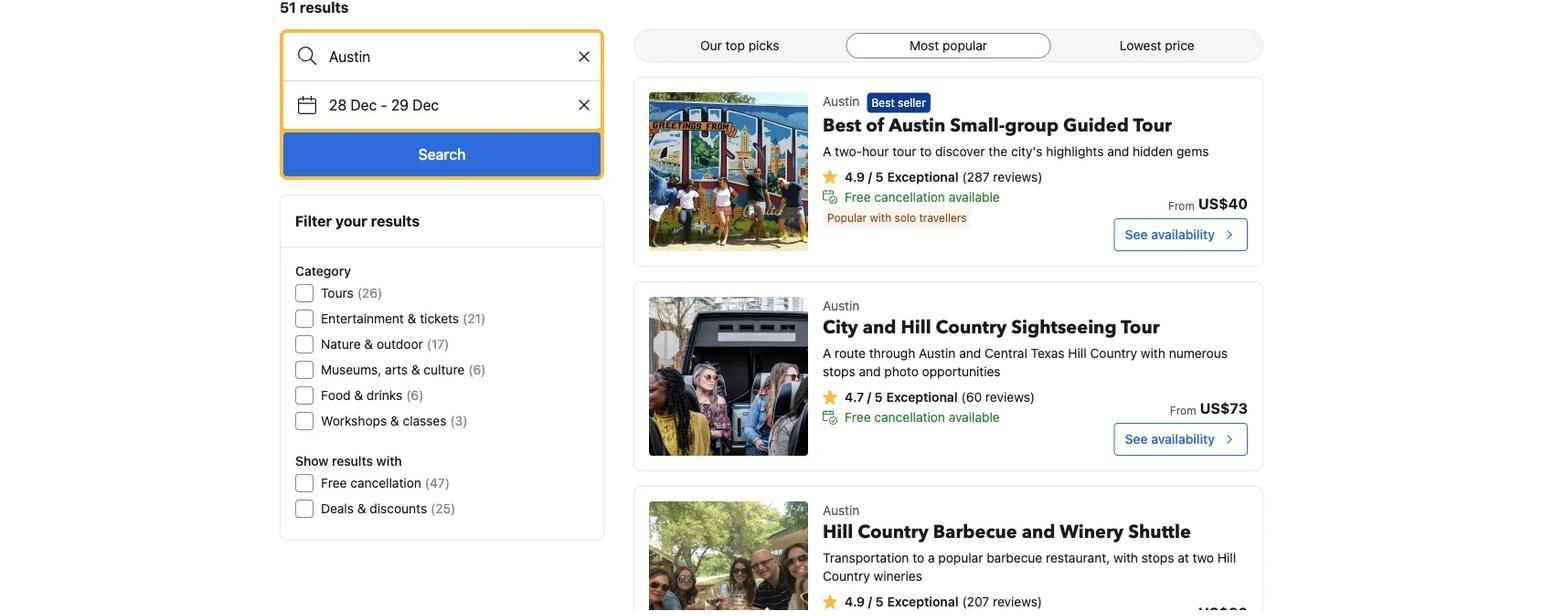 Task type: describe. For each thing, give the bounding box(es) containing it.
availability for best of austin small-group guided tour
[[1151, 227, 1215, 242]]

hour
[[862, 143, 889, 158]]

shuttle
[[1129, 520, 1191, 545]]

and up through
[[863, 315, 897, 341]]

free cancellation (47)
[[321, 476, 450, 491]]

austin for austin
[[823, 94, 860, 109]]

barbecue
[[933, 520, 1018, 545]]

two
[[1193, 551, 1214, 566]]

travellers
[[919, 212, 967, 224]]

small-
[[950, 113, 1005, 138]]

28
[[329, 96, 347, 114]]

/ for of
[[868, 169, 872, 184]]

(26)
[[357, 286, 382, 301]]

hill down sightseeing
[[1068, 346, 1087, 361]]

exceptional for hill
[[887, 390, 958, 405]]

arts
[[385, 363, 408, 378]]

lowest
[[1120, 38, 1162, 53]]

sightseeing
[[1012, 315, 1117, 341]]

route
[[835, 346, 866, 361]]

4.9 for 4.9 / 5 exceptional (287 reviews)
[[845, 169, 865, 184]]

see for sightseeing
[[1125, 432, 1148, 447]]

free for of
[[845, 189, 871, 204]]

4.9 for 4.9 / 5 exceptional (207 reviews)
[[845, 595, 865, 610]]

Where are you going? search field
[[283, 33, 601, 80]]

stops inside austin hill country barbecue and winery shuttle transportation to a popular barbecue restaurant, with stops at two hill country wineries
[[1142, 551, 1175, 566]]

(17)
[[427, 337, 449, 352]]

most popular
[[910, 38, 988, 53]]

culture
[[424, 363, 465, 378]]

from for best of austin small-group guided tour
[[1169, 199, 1195, 212]]

group
[[1005, 113, 1059, 138]]

a
[[928, 551, 935, 566]]

deals
[[321, 502, 354, 517]]

& for discounts
[[357, 502, 366, 517]]

popular
[[828, 212, 867, 224]]

& right arts
[[411, 363, 420, 378]]

outdoor
[[377, 337, 423, 352]]

see for guided
[[1125, 227, 1148, 242]]

picks
[[749, 38, 780, 53]]

entertainment
[[321, 311, 404, 326]]

central
[[985, 346, 1028, 361]]

2 vertical spatial free
[[321, 476, 347, 491]]

show results with
[[295, 454, 402, 469]]

popular with solo travellers
[[828, 212, 967, 224]]

classes
[[403, 414, 447, 429]]

your
[[336, 213, 367, 230]]

category
[[295, 264, 351, 279]]

city and hill country sightseeing tour image
[[649, 297, 808, 456]]

country up "transportation"
[[858, 520, 929, 545]]

see availability for best of austin small-group guided tour
[[1125, 227, 1215, 242]]

free for city
[[845, 410, 871, 425]]

deals & discounts (25)
[[321, 502, 456, 517]]

hill up "transportation"
[[823, 520, 853, 545]]

lowest price
[[1120, 38, 1195, 53]]

1 vertical spatial (6)
[[406, 388, 424, 403]]

cancellation for austin
[[875, 189, 945, 204]]

1 dec from the left
[[351, 96, 377, 114]]

seller
[[898, 96, 926, 109]]

guided
[[1064, 113, 1129, 138]]

and down route
[[859, 364, 881, 379]]

with inside austin hill country barbecue and winery shuttle transportation to a popular barbecue restaurant, with stops at two hill country wineries
[[1114, 551, 1139, 566]]

free cancellation available for hill
[[845, 410, 1000, 425]]

city
[[823, 315, 858, 341]]

austin inside best of austin small-group guided tour a two-hour tour to discover the city's highlights and hidden gems
[[889, 113, 946, 138]]

free cancellation available for small-
[[845, 189, 1000, 204]]

and up opportunities
[[959, 346, 981, 361]]

numerous
[[1169, 346, 1228, 361]]

5 for austin
[[876, 169, 884, 184]]

austin for austin hill country barbecue and winery shuttle transportation to a popular barbecue restaurant, with stops at two hill country wineries
[[823, 503, 860, 518]]

texas
[[1031, 346, 1065, 361]]

best seller
[[872, 96, 926, 109]]

2 vertical spatial cancellation
[[351, 476, 421, 491]]

discover
[[935, 143, 985, 158]]

cancellation for and
[[875, 410, 945, 425]]

best for of
[[823, 113, 862, 138]]

available for group
[[949, 189, 1000, 204]]

barbecue
[[987, 551, 1043, 566]]

food & drinks (6)
[[321, 388, 424, 403]]

austin hill country barbecue and winery shuttle transportation to a popular barbecue restaurant, with stops at two hill country wineries
[[823, 503, 1236, 584]]

austin up opportunities
[[919, 346, 956, 361]]

restaurant,
[[1046, 551, 1110, 566]]

2 vertical spatial /
[[868, 595, 872, 610]]

gems
[[1177, 143, 1209, 158]]

search
[[418, 146, 466, 163]]

a for city and hill country sightseeing tour
[[823, 346, 832, 361]]

2 vertical spatial 5
[[876, 595, 884, 610]]

reviews) for group
[[993, 169, 1043, 184]]

country down sightseeing
[[1090, 346, 1138, 361]]

(25)
[[431, 502, 456, 517]]

with left "solo"
[[870, 212, 892, 224]]

workshops
[[321, 414, 387, 429]]

tour for best of austin small-group guided tour
[[1133, 113, 1172, 138]]

museums, arts & culture (6)
[[321, 363, 486, 378]]

search button
[[283, 133, 601, 176]]

transportation
[[823, 551, 909, 566]]

through
[[869, 346, 916, 361]]

top
[[726, 38, 745, 53]]

wineries
[[874, 569, 923, 584]]

5 for and
[[875, 390, 883, 405]]

nature & outdoor (17)
[[321, 337, 449, 352]]

workshops & classes (3)
[[321, 414, 468, 429]]

(207
[[962, 595, 990, 610]]

& for tickets
[[408, 311, 417, 326]]

2 vertical spatial exceptional
[[887, 595, 959, 610]]

hidden
[[1133, 143, 1173, 158]]

photo
[[885, 364, 919, 379]]

1 horizontal spatial (6)
[[468, 363, 486, 378]]

most
[[910, 38, 939, 53]]

stops inside austin city and hill country sightseeing tour a route through austin and central texas hill country with numerous stops and photo opportunities
[[823, 364, 856, 379]]

from for city and hill country sightseeing tour
[[1170, 404, 1197, 417]]

hill up through
[[901, 315, 931, 341]]

drinks
[[367, 388, 403, 403]]

28 dec - 29 dec
[[329, 96, 439, 114]]

(287
[[962, 169, 990, 184]]

of
[[866, 113, 885, 138]]



Task type: locate. For each thing, give the bounding box(es) containing it.
see availability for city and hill country sightseeing tour
[[1125, 432, 1215, 447]]

results up free cancellation (47)
[[332, 454, 373, 469]]

austin up two-
[[823, 94, 860, 109]]

best inside best of austin small-group guided tour a two-hour tour to discover the city's highlights and hidden gems
[[823, 113, 862, 138]]

1 vertical spatial from
[[1170, 404, 1197, 417]]

4.9 down "transportation"
[[845, 595, 865, 610]]

filter your results
[[295, 213, 420, 230]]

2 dec from the left
[[413, 96, 439, 114]]

austin for austin city and hill country sightseeing tour a route through austin and central texas hill country with numerous stops and photo opportunities
[[823, 299, 860, 314]]

1 horizontal spatial dec
[[413, 96, 439, 114]]

0 horizontal spatial (6)
[[406, 388, 424, 403]]

/ right 4.7
[[868, 390, 872, 405]]

exceptional down tour
[[887, 169, 959, 184]]

popular
[[943, 38, 988, 53], [939, 551, 983, 566]]

austin
[[823, 94, 860, 109], [889, 113, 946, 138], [823, 299, 860, 314], [919, 346, 956, 361], [823, 503, 860, 518]]

0 vertical spatial from
[[1169, 199, 1195, 212]]

2 4.9 from the top
[[845, 595, 865, 610]]

1 vertical spatial popular
[[939, 551, 983, 566]]

0 vertical spatial 4.9
[[845, 169, 865, 184]]

dec right 29
[[413, 96, 439, 114]]

2 a from the top
[[823, 346, 832, 361]]

with inside austin city and hill country sightseeing tour a route through austin and central texas hill country with numerous stops and photo opportunities
[[1141, 346, 1166, 361]]

and up barbecue
[[1022, 520, 1056, 545]]

exceptional for small-
[[887, 169, 959, 184]]

two-
[[835, 143, 862, 158]]

exceptional down photo
[[887, 390, 958, 405]]

country up central
[[936, 315, 1007, 341]]

tickets
[[420, 311, 459, 326]]

1 vertical spatial results
[[332, 454, 373, 469]]

to right tour
[[920, 143, 932, 158]]

0 horizontal spatial dec
[[351, 96, 377, 114]]

a inside austin city and hill country sightseeing tour a route through austin and central texas hill country with numerous stops and photo opportunities
[[823, 346, 832, 361]]

(60
[[962, 390, 982, 405]]

our top picks
[[700, 38, 780, 53]]

discounts
[[370, 502, 427, 517]]

and down guided
[[1108, 143, 1130, 158]]

hill
[[901, 315, 931, 341], [1068, 346, 1087, 361], [823, 520, 853, 545], [1218, 551, 1236, 566]]

1 vertical spatial cancellation
[[875, 410, 945, 425]]

/ down hour
[[868, 169, 872, 184]]

1 a from the top
[[823, 143, 832, 158]]

4.7
[[845, 390, 864, 405]]

at
[[1178, 551, 1189, 566]]

popular inside austin hill country barbecue and winery shuttle transportation to a popular barbecue restaurant, with stops at two hill country wineries
[[939, 551, 983, 566]]

availability for city and hill country sightseeing tour
[[1151, 432, 1215, 447]]

reviews) right the '(60'
[[986, 390, 1035, 405]]

reviews) down city's
[[993, 169, 1043, 184]]

to
[[920, 143, 932, 158], [913, 551, 925, 566]]

available down the '(60'
[[949, 410, 1000, 425]]

1 vertical spatial free
[[845, 410, 871, 425]]

from
[[1169, 199, 1195, 212], [1170, 404, 1197, 417]]

country
[[936, 315, 1007, 341], [1090, 346, 1138, 361], [858, 520, 929, 545], [823, 569, 870, 584]]

with left numerous
[[1141, 346, 1166, 361]]

free up deals at the left bottom of the page
[[321, 476, 347, 491]]

and
[[1108, 143, 1130, 158], [863, 315, 897, 341], [959, 346, 981, 361], [859, 364, 881, 379], [1022, 520, 1056, 545]]

austin down seller
[[889, 113, 946, 138]]

stops down route
[[823, 364, 856, 379]]

1 availability from the top
[[1151, 227, 1215, 242]]

1 free cancellation available from the top
[[845, 189, 1000, 204]]

with up free cancellation (47)
[[376, 454, 402, 469]]

2 available from the top
[[949, 410, 1000, 425]]

0 vertical spatial a
[[823, 143, 832, 158]]

and inside best of austin small-group guided tour a two-hour tour to discover the city's highlights and hidden gems
[[1108, 143, 1130, 158]]

austin inside austin hill country barbecue and winery shuttle transportation to a popular barbecue restaurant, with stops at two hill country wineries
[[823, 503, 860, 518]]

(6) up "classes"
[[406, 388, 424, 403]]

0 vertical spatial cancellation
[[875, 189, 945, 204]]

to inside austin hill country barbecue and winery shuttle transportation to a popular barbecue restaurant, with stops at two hill country wineries
[[913, 551, 925, 566]]

4.9 / 5 exceptional (207 reviews)
[[845, 595, 1043, 610]]

us$73
[[1200, 400, 1248, 417]]

austin up "transportation"
[[823, 503, 860, 518]]

free
[[845, 189, 871, 204], [845, 410, 871, 425], [321, 476, 347, 491]]

2 vertical spatial reviews)
[[993, 595, 1043, 610]]

4.7 / 5 exceptional (60 reviews)
[[845, 390, 1035, 405]]

filter
[[295, 213, 332, 230]]

1 vertical spatial available
[[949, 410, 1000, 425]]

1 see from the top
[[1125, 227, 1148, 242]]

& right deals at the left bottom of the page
[[357, 502, 366, 517]]

best of austin small-group guided tour a two-hour tour to discover the city's highlights and hidden gems
[[823, 113, 1209, 158]]

from us$40
[[1169, 195, 1248, 213]]

tours (26)
[[321, 286, 382, 301]]

0 vertical spatial availability
[[1151, 227, 1215, 242]]

free cancellation available
[[845, 189, 1000, 204], [845, 410, 1000, 425]]

tour
[[893, 143, 917, 158]]

best up of
[[872, 96, 895, 109]]

0 vertical spatial to
[[920, 143, 932, 158]]

1 horizontal spatial stops
[[1142, 551, 1175, 566]]

exceptional down wineries
[[887, 595, 959, 610]]

availability down from us$40
[[1151, 227, 1215, 242]]

4.9 down two-
[[845, 169, 865, 184]]

best for seller
[[872, 96, 895, 109]]

(6) right culture
[[468, 363, 486, 378]]

tour inside best of austin small-group guided tour a two-hour tour to discover the city's highlights and hidden gems
[[1133, 113, 1172, 138]]

5 right 4.7
[[875, 390, 883, 405]]

see
[[1125, 227, 1148, 242], [1125, 432, 1148, 447]]

our
[[700, 38, 722, 53]]

tours
[[321, 286, 354, 301]]

tour for city and hill country sightseeing tour
[[1121, 315, 1160, 341]]

a left route
[[823, 346, 832, 361]]

reviews) for country
[[986, 390, 1035, 405]]

free cancellation available up "solo"
[[845, 189, 1000, 204]]

best up two-
[[823, 113, 862, 138]]

1 vertical spatial stops
[[1142, 551, 1175, 566]]

winery
[[1060, 520, 1124, 545]]

entertainment & tickets (21)
[[321, 311, 486, 326]]

available down (287
[[949, 189, 1000, 204]]

5 down wineries
[[876, 595, 884, 610]]

& right the food
[[354, 388, 363, 403]]

reviews) right the (207
[[993, 595, 1043, 610]]

2 availability from the top
[[1151, 432, 1215, 447]]

& left the tickets
[[408, 311, 417, 326]]

0 vertical spatial (6)
[[468, 363, 486, 378]]

see availability
[[1125, 227, 1215, 242], [1125, 432, 1215, 447]]

cancellation down the 4.7 / 5 exceptional (60 reviews)
[[875, 410, 945, 425]]

1 vertical spatial availability
[[1151, 432, 1215, 447]]

city's
[[1011, 143, 1043, 158]]

austin up city
[[823, 299, 860, 314]]

with down shuttle
[[1114, 551, 1139, 566]]

to left a
[[913, 551, 925, 566]]

free up popular
[[845, 189, 871, 204]]

from left "us$73"
[[1170, 404, 1197, 417]]

1 vertical spatial tour
[[1121, 315, 1160, 341]]

a inside best of austin small-group guided tour a two-hour tour to discover the city's highlights and hidden gems
[[823, 143, 832, 158]]

& for outdoor
[[364, 337, 373, 352]]

(3)
[[450, 414, 468, 429]]

2 see from the top
[[1125, 432, 1148, 447]]

& for drinks
[[354, 388, 363, 403]]

0 vertical spatial results
[[371, 213, 420, 230]]

a
[[823, 143, 832, 158], [823, 346, 832, 361]]

tour up the hidden
[[1133, 113, 1172, 138]]

us$40
[[1199, 195, 1248, 213]]

reviews)
[[993, 169, 1043, 184], [986, 390, 1035, 405], [993, 595, 1043, 610]]

popular right most
[[943, 38, 988, 53]]

0 vertical spatial see
[[1125, 227, 1148, 242]]

1 vertical spatial reviews)
[[986, 390, 1035, 405]]

0 vertical spatial /
[[868, 169, 872, 184]]

highlights
[[1046, 143, 1104, 158]]

food
[[321, 388, 351, 403]]

1 available from the top
[[949, 189, 1000, 204]]

1 vertical spatial to
[[913, 551, 925, 566]]

4.9
[[845, 169, 865, 184], [845, 595, 865, 610]]

0 horizontal spatial stops
[[823, 364, 856, 379]]

0 vertical spatial stops
[[823, 364, 856, 379]]

(21)
[[463, 311, 486, 326]]

cancellation up "solo"
[[875, 189, 945, 204]]

museums,
[[321, 363, 382, 378]]

a left two-
[[823, 143, 832, 158]]

free cancellation available down the 4.7 / 5 exceptional (60 reviews)
[[845, 410, 1000, 425]]

best of austin small-group guided tour image
[[649, 92, 808, 251]]

1 vertical spatial 5
[[875, 390, 883, 405]]

available
[[949, 189, 1000, 204], [949, 410, 1000, 425]]

/ down "transportation"
[[868, 595, 872, 610]]

0 vertical spatial tour
[[1133, 113, 1172, 138]]

0 vertical spatial see availability
[[1125, 227, 1215, 242]]

popular right a
[[939, 551, 983, 566]]

price
[[1165, 38, 1195, 53]]

nature
[[321, 337, 361, 352]]

results right your
[[371, 213, 420, 230]]

0 vertical spatial best
[[872, 96, 895, 109]]

show
[[295, 454, 329, 469]]

0 vertical spatial available
[[949, 189, 1000, 204]]

0 horizontal spatial best
[[823, 113, 862, 138]]

the
[[989, 143, 1008, 158]]

1 4.9 from the top
[[845, 169, 865, 184]]

solo
[[895, 212, 916, 224]]

0 vertical spatial popular
[[943, 38, 988, 53]]

0 vertical spatial exceptional
[[887, 169, 959, 184]]

4.9 / 5 exceptional (287 reviews)
[[845, 169, 1043, 184]]

see availability down from us$40
[[1125, 227, 1215, 242]]

1 see availability from the top
[[1125, 227, 1215, 242]]

tour
[[1133, 113, 1172, 138], [1121, 315, 1160, 341]]

1 vertical spatial see
[[1125, 432, 1148, 447]]

(47)
[[425, 476, 450, 491]]

2 free cancellation available from the top
[[845, 410, 1000, 425]]

-
[[381, 96, 387, 114]]

opportunities
[[922, 364, 1001, 379]]

& down the entertainment
[[364, 337, 373, 352]]

a for best of austin small-group guided tour
[[823, 143, 832, 158]]

(6)
[[468, 363, 486, 378], [406, 388, 424, 403]]

0 vertical spatial free cancellation available
[[845, 189, 1000, 204]]

dec
[[351, 96, 377, 114], [413, 96, 439, 114]]

0 vertical spatial reviews)
[[993, 169, 1043, 184]]

29
[[391, 96, 409, 114]]

1 vertical spatial best
[[823, 113, 862, 138]]

from inside from us$40
[[1169, 199, 1195, 212]]

hill country barbecue and winery shuttle image
[[649, 502, 808, 612]]

cancellation up 'deals & discounts (25)'
[[351, 476, 421, 491]]

1 vertical spatial a
[[823, 346, 832, 361]]

/ for city
[[868, 390, 872, 405]]

and inside austin hill country barbecue and winery shuttle transportation to a popular barbecue restaurant, with stops at two hill country wineries
[[1022, 520, 1056, 545]]

availability down 'from us$73'
[[1151, 432, 1215, 447]]

see availability down 'from us$73'
[[1125, 432, 1215, 447]]

from us$73
[[1170, 400, 1248, 417]]

/
[[868, 169, 872, 184], [868, 390, 872, 405], [868, 595, 872, 610]]

tour right sightseeing
[[1121, 315, 1160, 341]]

austin city and hill country sightseeing tour a route through austin and central texas hill country with numerous stops and photo opportunities
[[823, 299, 1228, 379]]

5 down hour
[[876, 169, 884, 184]]

2 see availability from the top
[[1125, 432, 1215, 447]]

1 vertical spatial exceptional
[[887, 390, 958, 405]]

with
[[870, 212, 892, 224], [1141, 346, 1166, 361], [376, 454, 402, 469], [1114, 551, 1139, 566]]

1 horizontal spatial best
[[872, 96, 895, 109]]

1 vertical spatial free cancellation available
[[845, 410, 1000, 425]]

to inside best of austin small-group guided tour a two-hour tour to discover the city's highlights and hidden gems
[[920, 143, 932, 158]]

1 vertical spatial 4.9
[[845, 595, 865, 610]]

0 vertical spatial free
[[845, 189, 871, 204]]

country down "transportation"
[[823, 569, 870, 584]]

dec left - on the left of page
[[351, 96, 377, 114]]

& for classes
[[390, 414, 399, 429]]

1 vertical spatial see availability
[[1125, 432, 1215, 447]]

available for country
[[949, 410, 1000, 425]]

0 vertical spatial 5
[[876, 169, 884, 184]]

tour inside austin city and hill country sightseeing tour a route through austin and central texas hill country with numerous stops and photo opportunities
[[1121, 315, 1160, 341]]

hill right two
[[1218, 551, 1236, 566]]

from left us$40
[[1169, 199, 1195, 212]]

& down drinks
[[390, 414, 399, 429]]

5
[[876, 169, 884, 184], [875, 390, 883, 405], [876, 595, 884, 610]]

1 vertical spatial /
[[868, 390, 872, 405]]

stops left at
[[1142, 551, 1175, 566]]

from inside 'from us$73'
[[1170, 404, 1197, 417]]

free down 4.7
[[845, 410, 871, 425]]



Task type: vqa. For each thing, say whether or not it's contained in the screenshot.
RESTAURANT,
yes



